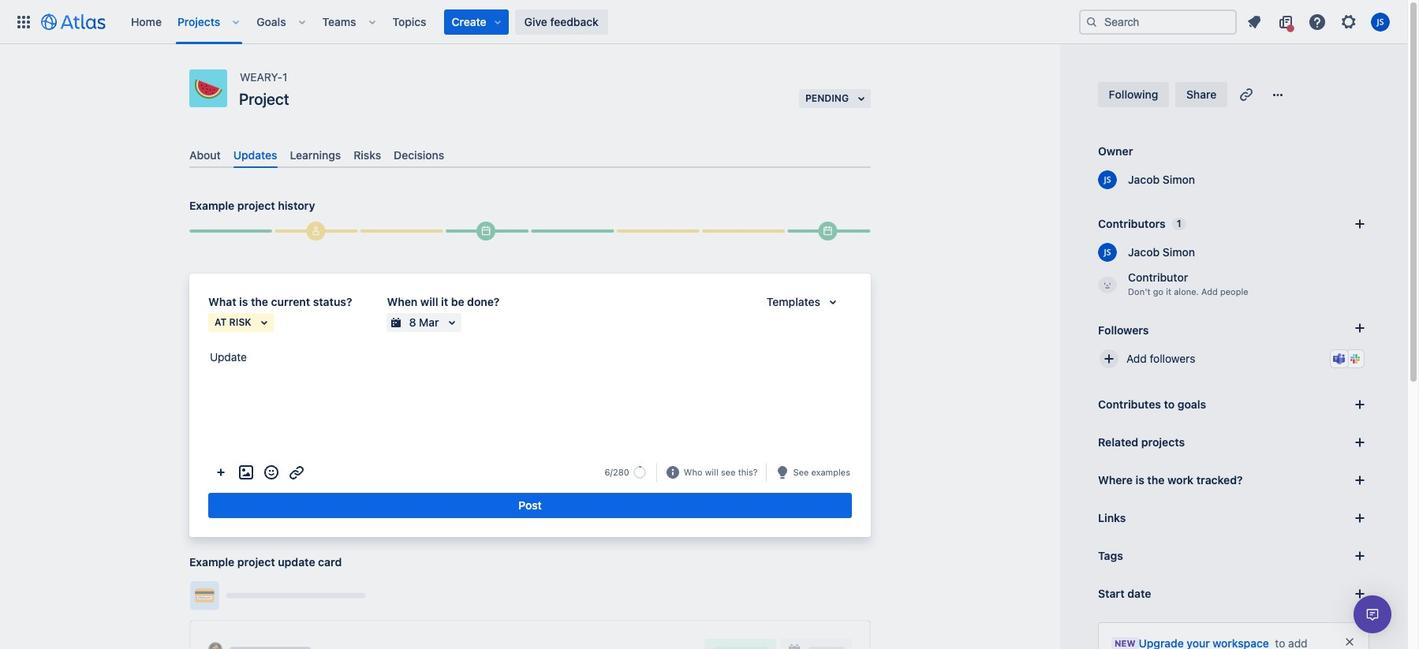 Task type: locate. For each thing, give the bounding box(es) containing it.
add
[[1202, 286, 1218, 297], [1127, 352, 1147, 365]]

1 horizontal spatial is
[[1136, 474, 1145, 487]]

post button
[[208, 493, 852, 519]]

the
[[251, 295, 268, 309], [1148, 474, 1165, 487]]

current
[[271, 295, 310, 309]]

1 horizontal spatial add
[[1202, 286, 1218, 297]]

goals
[[1178, 398, 1207, 411]]

the up at risk button
[[251, 295, 268, 309]]

add followers
[[1127, 352, 1196, 365]]

insert link image
[[287, 463, 306, 482]]

add inside contributor don't go it alone. add people
[[1202, 286, 1218, 297]]

project for update
[[237, 556, 275, 569]]

decisions
[[394, 148, 445, 162]]

tab list containing about
[[183, 142, 878, 168]]

it inside contributor don't go it alone. add people
[[1167, 286, 1172, 297]]

1 horizontal spatial will
[[705, 467, 719, 477]]

1 vertical spatial project
[[237, 556, 275, 569]]

0 horizontal spatial will
[[421, 295, 438, 309]]

home
[[131, 15, 162, 28]]

the left work
[[1148, 474, 1165, 487]]

0 vertical spatial will
[[421, 295, 438, 309]]

see
[[721, 467, 736, 477]]

Search field
[[1080, 9, 1237, 34]]

1 horizontal spatial the
[[1148, 474, 1165, 487]]

1 vertical spatial 1
[[1177, 218, 1182, 230]]

project
[[239, 90, 289, 108]]

0 horizontal spatial is
[[239, 295, 248, 309]]

who
[[684, 467, 703, 477]]

post
[[519, 499, 542, 512]]

example
[[189, 199, 235, 212], [189, 556, 235, 569]]

is right "where"
[[1136, 474, 1145, 487]]

where
[[1099, 474, 1133, 487]]

1 vertical spatial add
[[1127, 352, 1147, 365]]

add right the add follower icon
[[1127, 352, 1147, 365]]

0 vertical spatial project
[[237, 199, 275, 212]]

it
[[1167, 286, 1172, 297], [441, 295, 448, 309]]

0 horizontal spatial 1
[[283, 70, 288, 84]]

banner
[[0, 0, 1408, 44]]

2 project from the top
[[237, 556, 275, 569]]

8
[[409, 316, 416, 329]]

1 right contributors
[[1177, 218, 1182, 230]]

1 vertical spatial will
[[705, 467, 719, 477]]

Main content area, start typing to enter text. text field
[[208, 348, 852, 373]]

what
[[208, 295, 236, 309]]

people
[[1221, 286, 1249, 297]]

examples
[[812, 467, 851, 477]]

insert emoji image
[[262, 463, 281, 482]]

learnings
[[290, 148, 341, 162]]

project left update
[[237, 556, 275, 569]]

project
[[237, 199, 275, 212], [237, 556, 275, 569]]

0 vertical spatial 1
[[283, 70, 288, 84]]

0 vertical spatial add
[[1202, 286, 1218, 297]]

at risk button
[[208, 313, 274, 332]]

mar
[[419, 316, 439, 329]]

where is the work tracked?
[[1099, 474, 1243, 487]]

owner
[[1099, 144, 1134, 158]]

links
[[1099, 511, 1127, 525]]

about
[[189, 148, 221, 162]]

add right alone.
[[1202, 286, 1218, 297]]

it right go
[[1167, 286, 1172, 297]]

it left 'be' in the left of the page
[[441, 295, 448, 309]]

0 vertical spatial example
[[189, 199, 235, 212]]

weary-1 link
[[240, 69, 288, 85]]

the for current
[[251, 295, 268, 309]]

following button
[[1099, 82, 1170, 107]]

topics link
[[388, 9, 431, 34]]

new link
[[1112, 636, 1270, 650]]

1 example from the top
[[189, 199, 235, 212]]

risk
[[229, 317, 252, 328]]

6/280
[[605, 467, 630, 478]]

contributors
[[1099, 217, 1166, 230]]

topics
[[393, 15, 427, 28]]

templates
[[767, 295, 821, 309]]

1 horizontal spatial it
[[1167, 286, 1172, 297]]

update
[[278, 556, 315, 569]]

0 horizontal spatial add
[[1127, 352, 1147, 365]]

go
[[1154, 286, 1164, 297]]

search image
[[1086, 15, 1099, 28]]

1 up project
[[283, 70, 288, 84]]

example project history
[[189, 199, 315, 212]]

project left 'history'
[[237, 199, 275, 212]]

add a follower image
[[1351, 319, 1370, 338]]

alone.
[[1174, 286, 1200, 297]]

will up the mar
[[421, 295, 438, 309]]

1 horizontal spatial 1
[[1177, 218, 1182, 230]]

2 example from the top
[[189, 556, 235, 569]]

0 vertical spatial is
[[239, 295, 248, 309]]

give feedback button
[[515, 9, 608, 34]]

add files, videos, or images image
[[237, 463, 256, 482]]

goals link
[[252, 9, 291, 34]]

when
[[387, 295, 418, 309]]

give feedback
[[525, 15, 599, 28]]

0 vertical spatial the
[[251, 295, 268, 309]]

will left see
[[705, 467, 719, 477]]

0 horizontal spatial the
[[251, 295, 268, 309]]

feedback
[[550, 15, 599, 28]]

is up risk
[[239, 295, 248, 309]]

close banner image
[[1344, 636, 1357, 649]]

1 project from the top
[[237, 199, 275, 212]]

at risk
[[215, 317, 252, 328]]

is
[[239, 295, 248, 309], [1136, 474, 1145, 487]]

will inside dropdown button
[[705, 467, 719, 477]]

1
[[283, 70, 288, 84], [1177, 218, 1182, 230]]

projects
[[1142, 436, 1186, 449]]

1 vertical spatial is
[[1136, 474, 1145, 487]]

contributes
[[1099, 398, 1162, 411]]

1 vertical spatial the
[[1148, 474, 1165, 487]]

tab list
[[183, 142, 878, 168]]

risks
[[354, 148, 381, 162]]

related projects
[[1099, 436, 1186, 449]]

who will see this? button
[[682, 465, 760, 480]]

1 vertical spatial example
[[189, 556, 235, 569]]

add inside button
[[1127, 352, 1147, 365]]

will
[[421, 295, 438, 309], [705, 467, 719, 477]]



Task type: describe. For each thing, give the bounding box(es) containing it.
see
[[794, 467, 809, 477]]

followers
[[1099, 323, 1149, 337]]

example project update card
[[189, 556, 342, 569]]

weary-1 project
[[239, 70, 289, 108]]

top element
[[9, 0, 1080, 44]]

update
[[210, 351, 247, 364]]

0 horizontal spatial it
[[441, 295, 448, 309]]

when will it be done?
[[387, 295, 500, 309]]

to
[[1164, 398, 1175, 411]]

is for where
[[1136, 474, 1145, 487]]

8 mar button
[[387, 313, 461, 332]]

goals
[[257, 15, 286, 28]]

see examples
[[794, 467, 851, 477]]

history
[[278, 199, 315, 212]]

the for work
[[1148, 474, 1165, 487]]

tags
[[1099, 549, 1124, 563]]

who will see this?
[[684, 467, 758, 477]]

will for who
[[705, 467, 719, 477]]

what is the current status?
[[208, 295, 352, 309]]

example for example project history
[[189, 199, 235, 212]]

see examples button
[[792, 465, 852, 480]]

add follower image
[[1100, 350, 1119, 369]]

share
[[1187, 88, 1217, 101]]

followers
[[1150, 352, 1196, 365]]

contributes to goals
[[1099, 398, 1207, 411]]

slack logo showing nan channels are connected to this project image
[[1350, 353, 1362, 365]]

contributor
[[1129, 271, 1189, 284]]

be
[[451, 295, 465, 309]]

projects
[[178, 15, 220, 28]]

following
[[1109, 88, 1159, 101]]

tracked?
[[1197, 474, 1243, 487]]

related
[[1099, 436, 1139, 449]]

work
[[1168, 474, 1194, 487]]

start
[[1099, 587, 1125, 601]]

contributor don't go it alone. add people
[[1129, 271, 1249, 297]]

project for history
[[237, 199, 275, 212]]

share button
[[1176, 82, 1228, 107]]

home link
[[126, 9, 167, 34]]

give
[[525, 15, 548, 28]]

this?
[[738, 467, 758, 477]]

card
[[318, 556, 342, 569]]

help image
[[1309, 12, 1327, 31]]

more actions image
[[212, 463, 230, 482]]

open intercom messenger image
[[1364, 605, 1383, 624]]

date
[[1128, 587, 1152, 601]]

add followers button
[[1092, 342, 1376, 376]]

will for when
[[421, 295, 438, 309]]

done?
[[467, 295, 500, 309]]

templates button
[[758, 293, 852, 312]]

updates
[[233, 148, 277, 162]]

teams
[[322, 15, 356, 28]]

new
[[1115, 638, 1136, 649]]

start date
[[1099, 587, 1152, 601]]

don't
[[1129, 286, 1151, 297]]

weary-
[[240, 70, 283, 84]]

banner containing home
[[0, 0, 1408, 44]]

1 inside weary-1 project
[[283, 70, 288, 84]]

status?
[[313, 295, 352, 309]]

is for what
[[239, 295, 248, 309]]

example for example project update card
[[189, 556, 235, 569]]

8 mar
[[409, 316, 439, 329]]

projects link
[[173, 9, 225, 34]]

teams link
[[318, 9, 361, 34]]

at
[[215, 317, 227, 328]]

msteams logo showing  channels are connected to this project image
[[1334, 353, 1346, 365]]



Task type: vqa. For each thing, say whether or not it's contained in the screenshot.
Add followers
yes



